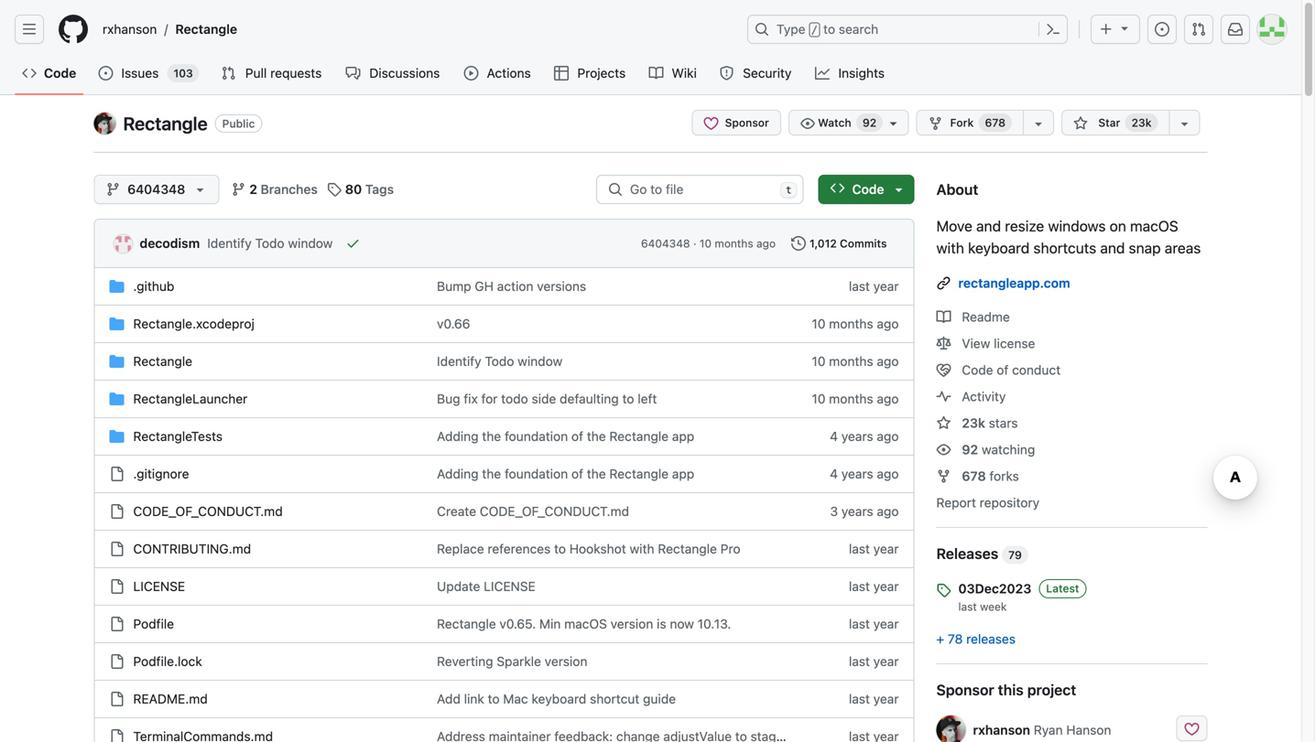 Task type: locate. For each thing, give the bounding box(es) containing it.
keyboard down resize
[[968, 240, 1030, 257]]

1,012 commits link
[[783, 231, 895, 256]]

bug fix for todo side defaulting to left link
[[437, 392, 657, 407]]

23k right star
[[1132, 116, 1152, 129]]

23k
[[1132, 116, 1152, 129], [962, 416, 985, 431]]

0 vertical spatial keyboard
[[968, 240, 1030, 257]]

2 branches
[[249, 182, 318, 197]]

1 vertical spatial todo
[[485, 354, 514, 369]]

adding the foundation of the rectangle app link for .gitignore
[[437, 467, 694, 482]]

1 last year from the top
[[849, 279, 899, 294]]

shortcuts
[[1034, 240, 1096, 257]]

0 vertical spatial triangle down image
[[1117, 21, 1132, 35]]

last for rectangle v0.65. min macos version is now 10.13.
[[849, 617, 870, 632]]

tag image
[[327, 182, 341, 197]]

1 vertical spatial 23k
[[962, 416, 985, 431]]

latest
[[1046, 583, 1079, 595]]

update
[[437, 579, 480, 594]]

star 23k
[[1096, 116, 1152, 129]]

repo forked image up report
[[937, 469, 951, 484]]

1 vertical spatial rxhanson
[[973, 723, 1030, 738]]

rectangle link
[[168, 15, 245, 44], [123, 113, 208, 134], [133, 354, 192, 369]]

code image left issue opened image
[[22, 66, 37, 81]]

code_of_conduct.md up replace references to hookshot with rectangle pro link
[[480, 504, 629, 519]]

keyboard
[[968, 240, 1030, 257], [532, 692, 586, 707]]

window left check icon in the top of the page
[[288, 236, 333, 251]]

1 horizontal spatial star image
[[1074, 116, 1088, 131]]

92 for 92
[[863, 116, 877, 129]]

0 horizontal spatial heart image
[[704, 116, 718, 131]]

identify down 'v0.66'
[[437, 354, 481, 369]]

92 right watch
[[863, 116, 877, 129]]

79
[[1009, 549, 1022, 562]]

years for rectangletests
[[842, 429, 873, 444]]

about
[[937, 181, 979, 198]]

2 last year from the top
[[849, 542, 899, 557]]

1 4 years ago from the top
[[830, 429, 899, 444]]

1 vertical spatial 6404348
[[641, 237, 690, 250]]

1 years from the top
[[842, 429, 873, 444]]

todo down the 2 branches
[[255, 236, 285, 251]]

0 horizontal spatial 23k
[[962, 416, 985, 431]]

rectanglelauncher
[[133, 392, 248, 407]]

eye image down the insights "link"
[[800, 116, 815, 131]]

2 directory image from the top
[[109, 392, 124, 407]]

v0.66
[[437, 316, 470, 332]]

foundation for rectangletests
[[505, 429, 568, 444]]

1 vertical spatial star image
[[937, 416, 951, 431]]

2 vertical spatial rectangle link
[[133, 354, 192, 369]]

1 adding from the top
[[437, 429, 479, 444]]

0 vertical spatial with
[[937, 240, 964, 257]]

/ for type
[[811, 24, 818, 37]]

0 vertical spatial code image
[[22, 66, 37, 81]]

code link
[[15, 60, 84, 87]]

of down defaulting
[[572, 429, 583, 444]]

0 vertical spatial code
[[44, 65, 76, 81]]

law image
[[937, 337, 951, 351]]

1 app from the top
[[672, 429, 694, 444]]

1 vertical spatial code
[[852, 182, 884, 197]]

.gitignore link
[[133, 467, 189, 482]]

1 horizontal spatial 6404348
[[641, 237, 690, 250]]

1 vertical spatial version
[[545, 654, 588, 670]]

rxhanson for rxhanson / rectangle
[[103, 22, 157, 37]]

0 vertical spatial identify todo window
[[207, 236, 333, 251]]

2 directory image from the top
[[109, 354, 124, 369]]

rectangle.xcodeproj link
[[133, 316, 254, 332]]

app for .gitignore
[[672, 467, 694, 482]]

tag image
[[937, 583, 951, 598]]

1 horizontal spatial keyboard
[[968, 240, 1030, 257]]

4
[[830, 429, 838, 444], [830, 467, 838, 482]]

0 vertical spatial heart image
[[704, 116, 718, 131]]

star image for 23k
[[937, 416, 951, 431]]

rectangle link down 103
[[123, 113, 208, 134]]

code image inside popup button
[[830, 181, 845, 196]]

sponsor inside button
[[722, 116, 769, 129]]

1 vertical spatial macos
[[564, 617, 607, 632]]

of down view license
[[997, 363, 1009, 378]]

0 vertical spatial repo forked image
[[928, 116, 943, 131]]

readme link
[[937, 310, 1010, 325]]

code down view
[[962, 363, 993, 378]]

guide
[[643, 692, 676, 707]]

/
[[164, 22, 168, 37], [811, 24, 818, 37]]

1 year from the top
[[874, 279, 899, 294]]

triangle down image inside 6404348 popup button
[[193, 182, 207, 197]]

keyboard right mac
[[532, 692, 586, 707]]

0 horizontal spatial 92
[[863, 116, 877, 129]]

of for .gitignore
[[572, 467, 583, 482]]

1 directory image from the top
[[109, 279, 124, 294]]

months
[[715, 237, 753, 250], [829, 316, 873, 332], [829, 354, 873, 369], [829, 392, 873, 407]]

0 vertical spatial adding the foundation of the rectangle app
[[437, 429, 694, 444]]

92 down 23k stars
[[962, 442, 978, 458]]

0 horizontal spatial todo
[[255, 236, 285, 251]]

1 horizontal spatial rxhanson
[[973, 723, 1030, 738]]

sponsor up @rxhanson image
[[937, 682, 994, 699]]

actions
[[487, 65, 531, 81]]

directory image left the rectangletests link
[[109, 430, 124, 444]]

last for update license
[[849, 579, 870, 594]]

2 app from the top
[[672, 467, 694, 482]]

80 tags
[[345, 182, 394, 197]]

1 code_of_conduct.md from the left
[[133, 504, 283, 519]]

add link to mac keyboard shortcut guide link
[[437, 692, 676, 707]]

1 vertical spatial app
[[672, 467, 694, 482]]

10 for v0.66
[[812, 316, 826, 332]]

identify todo window link
[[207, 236, 333, 251], [437, 354, 563, 369]]

0 horizontal spatial version
[[545, 654, 588, 670]]

year
[[874, 279, 899, 294], [874, 542, 899, 557], [874, 579, 899, 594], [874, 617, 899, 632], [874, 654, 899, 670], [874, 692, 899, 707]]

directory image left the rectangle.xcodeproj
[[109, 317, 124, 332]]

2 year from the top
[[874, 542, 899, 557]]

todo
[[255, 236, 285, 251], [485, 354, 514, 369]]

window up side
[[518, 354, 563, 369]]

4 for .gitignore
[[830, 467, 838, 482]]

git pull request image
[[1192, 22, 1206, 37], [221, 66, 236, 81]]

code left issue opened image
[[44, 65, 76, 81]]

0 horizontal spatial eye image
[[800, 116, 815, 131]]

1 license from the left
[[133, 579, 185, 594]]

to left search
[[824, 22, 835, 37]]

git pull request image right issue opened icon
[[1192, 22, 1206, 37]]

10 months ago for for
[[812, 392, 899, 407]]

adding the foundation of the rectangle app link for rectangletests
[[437, 429, 694, 444]]

rectangle link for directory icon related to rectangle
[[133, 354, 192, 369]]

1 vertical spatial with
[[630, 542, 654, 557]]

1 vertical spatial years
[[842, 467, 873, 482]]

repo forked image for 678
[[937, 469, 951, 484]]

readme.md link
[[133, 692, 208, 707]]

version left is
[[611, 617, 653, 632]]

1 vertical spatial directory image
[[109, 354, 124, 369]]

license up 'podfile' link
[[133, 579, 185, 594]]

view
[[962, 336, 990, 351]]

bug fix for todo side defaulting to left
[[437, 392, 657, 407]]

bump gh action versions link
[[437, 279, 586, 294]]

history image
[[791, 236, 806, 251]]

6404348 right git branch image
[[127, 182, 185, 197]]

adding the foundation of the rectangle app link down bug fix for todo side defaulting to left link
[[437, 429, 694, 444]]

reverting sparkle version
[[437, 654, 588, 670]]

with
[[937, 240, 964, 257], [630, 542, 654, 557]]

app
[[672, 429, 694, 444], [672, 467, 694, 482]]

repo forked image
[[928, 116, 943, 131], [937, 469, 951, 484]]

0 vertical spatial macos
[[1130, 218, 1179, 235]]

issue opened image
[[98, 66, 113, 81]]

0 horizontal spatial rxhanson
[[103, 22, 157, 37]]

repo forked image left fork
[[928, 116, 943, 131]]

/ inside rxhanson / rectangle
[[164, 22, 168, 37]]

1 vertical spatial heart image
[[1185, 722, 1199, 737]]

6 last year from the top
[[849, 692, 899, 707]]

sponsor for sponsor
[[722, 116, 769, 129]]

triangle down image
[[892, 182, 906, 197]]

0 vertical spatial todo
[[255, 236, 285, 251]]

1 adding the foundation of the rectangle app link from the top
[[437, 429, 694, 444]]

0 horizontal spatial code_of_conduct.md
[[133, 504, 283, 519]]

1 vertical spatial code image
[[830, 181, 845, 196]]

1 horizontal spatial sponsor
[[937, 682, 994, 699]]

on
[[1110, 218, 1126, 235]]

readme
[[959, 310, 1010, 325]]

1 vertical spatial foundation
[[505, 467, 568, 482]]

code of conduct image
[[937, 363, 951, 378]]

0 vertical spatial directory image
[[109, 317, 124, 332]]

adding the foundation of the rectangle app down bug fix for todo side defaulting to left link
[[437, 429, 694, 444]]

1 vertical spatial directory image
[[109, 392, 124, 407]]

license up v0.65.
[[484, 579, 536, 594]]

last year for mac
[[849, 692, 899, 707]]

wiki link
[[642, 60, 705, 87]]

code left triangle down image at the right of the page
[[852, 182, 884, 197]]

macos up snap
[[1130, 218, 1179, 235]]

readme.md
[[133, 692, 208, 707]]

star image
[[1074, 116, 1088, 131], [937, 416, 951, 431]]

years
[[842, 429, 873, 444], [842, 467, 873, 482], [842, 504, 873, 519]]

adding up create
[[437, 467, 479, 482]]

min
[[539, 617, 561, 632]]

6404348 inside popup button
[[127, 182, 185, 197]]

ago for rectangle
[[877, 354, 899, 369]]

@rxhanson image
[[937, 716, 966, 743]]

bump gh action versions
[[437, 279, 586, 294]]

1 horizontal spatial identify
[[437, 354, 481, 369]]

1 vertical spatial rectangle link
[[123, 113, 208, 134]]

hookshot
[[569, 542, 626, 557]]

23k down activity link
[[962, 416, 985, 431]]

and
[[976, 218, 1001, 235], [1100, 240, 1125, 257]]

eye image down the pulse "icon"
[[937, 443, 951, 458]]

4 year from the top
[[874, 617, 899, 632]]

rectangle link up rectanglelauncher link
[[133, 354, 192, 369]]

code image
[[22, 66, 37, 81], [830, 181, 845, 196]]

1 directory image from the top
[[109, 317, 124, 332]]

link image
[[937, 276, 951, 291]]

0 horizontal spatial code image
[[22, 66, 37, 81]]

directory image
[[109, 279, 124, 294], [109, 354, 124, 369]]

foundation up create code_of_conduct.md link
[[505, 467, 568, 482]]

identify todo window link down the 2 branches
[[207, 236, 333, 251]]

23025 users starred this repository element
[[1125, 114, 1158, 132]]

type
[[777, 22, 806, 37]]

action
[[497, 279, 534, 294]]

1 horizontal spatial 92
[[962, 442, 978, 458]]

2 years from the top
[[842, 467, 873, 482]]

directory image for .github
[[109, 279, 124, 294]]

0 vertical spatial sponsor
[[722, 116, 769, 129]]

1 horizontal spatial and
[[1100, 240, 1125, 257]]

3 10 months ago from the top
[[812, 392, 899, 407]]

rectangle link up 103
[[168, 15, 245, 44]]

1 vertical spatial repo forked image
[[937, 469, 951, 484]]

4 last year from the top
[[849, 617, 899, 632]]

1 vertical spatial keyboard
[[532, 692, 586, 707]]

0 vertical spatial identify
[[207, 236, 252, 251]]

ryan
[[1034, 723, 1063, 738]]

issues
[[121, 65, 159, 81]]

1 vertical spatial adding the foundation of the rectangle app link
[[437, 467, 694, 482]]

1 vertical spatial triangle down image
[[193, 182, 207, 197]]

and down on
[[1100, 240, 1125, 257]]

10 for bug fix for todo side defaulting to left
[[812, 392, 826, 407]]

2 horizontal spatial code
[[962, 363, 993, 378]]

0 horizontal spatial code
[[44, 65, 76, 81]]

triangle down image left git branch icon
[[193, 182, 207, 197]]

.gitignore
[[133, 467, 189, 482]]

to left left
[[622, 392, 634, 407]]

1 vertical spatial git pull request image
[[221, 66, 236, 81]]

code button
[[818, 175, 915, 204]]

git branch image
[[231, 182, 246, 197]]

search
[[839, 22, 879, 37]]

6404348 for 6404348 · 10 months ago
[[641, 237, 690, 250]]

check image
[[346, 236, 360, 251]]

0 vertical spatial 678
[[985, 116, 1006, 129]]

plus image
[[1099, 22, 1114, 37]]

1 horizontal spatial code_of_conduct.md
[[480, 504, 629, 519]]

fork 678
[[950, 116, 1006, 129]]

create
[[437, 504, 476, 519]]

last year
[[849, 279, 899, 294], [849, 542, 899, 557], [849, 579, 899, 594], [849, 617, 899, 632], [849, 654, 899, 670], [849, 692, 899, 707]]

replace references to hookshot with rectangle pro link
[[437, 542, 741, 557]]

directory image left rectanglelauncher
[[109, 392, 124, 407]]

to for hookshot
[[554, 542, 566, 557]]

update license
[[437, 579, 536, 594]]

5 last year from the top
[[849, 654, 899, 670]]

foundation
[[505, 429, 568, 444], [505, 467, 568, 482]]

2 4 from the top
[[830, 467, 838, 482]]

directory image
[[109, 317, 124, 332], [109, 392, 124, 407], [109, 430, 124, 444]]

10 months ago left code of conduct "image"
[[812, 354, 899, 369]]

0 horizontal spatial window
[[288, 236, 333, 251]]

year for macos
[[874, 617, 899, 632]]

0 horizontal spatial and
[[976, 218, 1001, 235]]

1 4 from the top
[[830, 429, 838, 444]]

2 adding the foundation of the rectangle app from the top
[[437, 467, 694, 482]]

1 vertical spatial identify todo window link
[[437, 354, 563, 369]]

comment discussion image
[[346, 66, 360, 81]]

bug
[[437, 392, 460, 407]]

6 year from the top
[[874, 692, 899, 707]]

to
[[824, 22, 835, 37], [622, 392, 634, 407], [554, 542, 566, 557], [488, 692, 500, 707]]

last year for macos
[[849, 617, 899, 632]]

code of conduct link
[[937, 363, 1061, 378]]

1 foundation from the top
[[505, 429, 568, 444]]

see your forks of this repository image
[[1031, 116, 1046, 131]]

0 vertical spatial 4
[[830, 429, 838, 444]]

1 vertical spatial 4 years ago
[[830, 467, 899, 482]]

2 adding from the top
[[437, 467, 479, 482]]

code_of_conduct.md up contributing.md
[[133, 504, 283, 519]]

1 horizontal spatial git pull request image
[[1192, 22, 1206, 37]]

with right hookshot
[[630, 542, 654, 557]]

triangle down image
[[1117, 21, 1132, 35], [193, 182, 207, 197]]

0 horizontal spatial identify
[[207, 236, 252, 251]]

0 horizontal spatial git pull request image
[[221, 66, 236, 81]]

and right move
[[976, 218, 1001, 235]]

todo up for at bottom left
[[485, 354, 514, 369]]

0 vertical spatial version
[[611, 617, 653, 632]]

1 horizontal spatial /
[[811, 24, 818, 37]]

+ 78 releases
[[937, 632, 1016, 647]]

to for mac
[[488, 692, 500, 707]]

decodism link
[[140, 236, 200, 251]]

6404348 left ·
[[641, 237, 690, 250]]

0 vertical spatial app
[[672, 429, 694, 444]]

0 horizontal spatial triangle down image
[[193, 182, 207, 197]]

pull requests link
[[214, 60, 331, 87]]

adding the foundation of the rectangle app for .gitignore
[[437, 467, 694, 482]]

adding down bug at left
[[437, 429, 479, 444]]

+
[[937, 632, 944, 647]]

678 right fork
[[985, 116, 1006, 129]]

sponsor for sponsor this project
[[937, 682, 994, 699]]

directory image for rectangletests
[[109, 430, 124, 444]]

rectangle link for owner avatar
[[123, 113, 208, 134]]

0 vertical spatial identify todo window link
[[207, 236, 333, 251]]

sponsor down security link
[[722, 116, 769, 129]]

4 years ago for .gitignore
[[830, 467, 899, 482]]

git pull request image inside pull requests link
[[221, 66, 236, 81]]

to left hookshot
[[554, 542, 566, 557]]

branches
[[261, 182, 318, 197]]

0 horizontal spatial sponsor
[[722, 116, 769, 129]]

1 horizontal spatial license
[[484, 579, 536, 594]]

/ inside type / to search
[[811, 24, 818, 37]]

1 vertical spatial identify
[[437, 354, 481, 369]]

code image right t
[[830, 181, 845, 196]]

identify down git branch icon
[[207, 236, 252, 251]]

of up "create code_of_conduct.md"
[[572, 467, 583, 482]]

with down move
[[937, 240, 964, 257]]

rxhanson up the issues
[[103, 22, 157, 37]]

list
[[95, 15, 736, 44]]

star image left star
[[1074, 116, 1088, 131]]

92 watching
[[962, 442, 1035, 458]]

git pull request image left pull
[[221, 66, 236, 81]]

last year for versions
[[849, 279, 899, 294]]

versions
[[537, 279, 586, 294]]

notifications image
[[1228, 22, 1243, 37]]

0 horizontal spatial 6404348
[[127, 182, 185, 197]]

pulse image
[[937, 390, 951, 404]]

1 horizontal spatial code image
[[830, 181, 845, 196]]

0 vertical spatial rxhanson
[[103, 22, 157, 37]]

2 vertical spatial directory image
[[109, 430, 124, 444]]

last
[[849, 279, 870, 294], [849, 542, 870, 557], [849, 579, 870, 594], [959, 601, 977, 614], [849, 617, 870, 632], [849, 654, 870, 670], [849, 692, 870, 707]]

1,012
[[810, 237, 837, 250]]

78
[[948, 632, 963, 647]]

reverting sparkle version link
[[437, 654, 588, 670]]

0 vertical spatial star image
[[1074, 116, 1088, 131]]

foundation down side
[[505, 429, 568, 444]]

3 directory image from the top
[[109, 430, 124, 444]]

1 horizontal spatial 23k
[[1132, 116, 1152, 129]]

identify todo window link up for at bottom left
[[437, 354, 563, 369]]

rxhanson inside rxhanson / rectangle
[[103, 22, 157, 37]]

10 months ago down 1,012 commits
[[812, 316, 899, 332]]

rxhanson down sponsor this project
[[973, 723, 1030, 738]]

star image down the pulse "icon"
[[937, 416, 951, 431]]

3 years from the top
[[842, 504, 873, 519]]

years for .gitignore
[[842, 467, 873, 482]]

adding the foundation of the rectangle app link up create code_of_conduct.md link
[[437, 467, 694, 482]]

2 4 years ago from the top
[[830, 467, 899, 482]]

sponsor this project
[[937, 682, 1076, 699]]

10 months ago left the pulse "icon"
[[812, 392, 899, 407]]

version up add link to mac keyboard shortcut guide
[[545, 654, 588, 670]]

triangle down image right plus icon
[[1117, 21, 1132, 35]]

0 vertical spatial 92
[[863, 116, 877, 129]]

2 vertical spatial years
[[842, 504, 873, 519]]

eye image
[[800, 116, 815, 131], [937, 443, 951, 458]]

identify todo window up for at bottom left
[[437, 354, 563, 369]]

heart image
[[704, 116, 718, 131], [1185, 722, 1199, 737]]

678 up report repository
[[962, 469, 986, 484]]

command palette image
[[1046, 22, 1061, 37]]

adding the foundation of the rectangle app up create code_of_conduct.md link
[[437, 467, 694, 482]]

4 for rectangletests
[[830, 429, 838, 444]]

rxhanson for rxhanson ryan hanson
[[973, 723, 1030, 738]]

2 foundation from the top
[[505, 467, 568, 482]]

0 horizontal spatial with
[[630, 542, 654, 557]]

left
[[638, 392, 657, 407]]

to right link
[[488, 692, 500, 707]]

identify todo window down the 2 branches
[[207, 236, 333, 251]]

2 vertical spatial code
[[962, 363, 993, 378]]

92 for 92 watching
[[962, 442, 978, 458]]

1 adding the foundation of the rectangle app from the top
[[437, 429, 694, 444]]

0 vertical spatial adding the foundation of the rectangle app link
[[437, 429, 694, 444]]

0 vertical spatial years
[[842, 429, 873, 444]]

of for rectangletests
[[572, 429, 583, 444]]

issue opened image
[[1155, 22, 1170, 37]]

ago for .gitignore
[[877, 467, 899, 482]]

last for reverting sparkle version
[[849, 654, 870, 670]]

ago for rectanglelauncher
[[877, 392, 899, 407]]

1 horizontal spatial macos
[[1130, 218, 1179, 235]]

0 vertical spatial 10 months ago
[[812, 316, 899, 332]]

stars
[[989, 416, 1018, 431]]

months for v0.66
[[829, 316, 873, 332]]

macos right min
[[564, 617, 607, 632]]

2 adding the foundation of the rectangle app link from the top
[[437, 467, 694, 482]]

the
[[482, 429, 501, 444], [587, 429, 606, 444], [482, 467, 501, 482], [587, 467, 606, 482]]

678 forks
[[962, 469, 1019, 484]]

1 horizontal spatial with
[[937, 240, 964, 257]]

0 horizontal spatial star image
[[937, 416, 951, 431]]

2 10 months ago from the top
[[812, 354, 899, 369]]

2
[[249, 182, 257, 197]]



Task type: describe. For each thing, give the bounding box(es) containing it.
year for hookshot
[[874, 542, 899, 557]]

1 vertical spatial 678
[[962, 469, 986, 484]]

windows
[[1048, 218, 1106, 235]]

owner avatar image
[[94, 113, 116, 135]]

graph image
[[815, 66, 830, 81]]

decodism image
[[114, 235, 132, 253]]

rectangleapp.com
[[959, 276, 1070, 291]]

last for add link to mac keyboard shortcut guide
[[849, 692, 870, 707]]

keyboard inside move and resize windows on macos with keyboard shortcuts and snap areas
[[968, 240, 1030, 257]]

app for rectangletests
[[672, 429, 694, 444]]

1 horizontal spatial identify todo window link
[[437, 354, 563, 369]]

directory image for rectanglelauncher
[[109, 392, 124, 407]]

months for bug fix for todo side defaulting to left
[[829, 392, 873, 407]]

reverting
[[437, 654, 493, 670]]

+ 78 releases link
[[937, 632, 1016, 647]]

commits
[[840, 237, 887, 250]]

add link to mac keyboard shortcut guide
[[437, 692, 676, 707]]

list containing rxhanson / rectangle
[[95, 15, 736, 44]]

references
[[488, 542, 551, 557]]

3
[[830, 504, 838, 519]]

license link
[[133, 579, 185, 594]]

3 year from the top
[[874, 579, 899, 594]]

security link
[[712, 60, 800, 87]]

6404348 button
[[94, 175, 219, 204]]

git pull request image for issue opened icon
[[1192, 22, 1206, 37]]

watch
[[815, 116, 854, 129]]

git pull request image for issue opened image
[[221, 66, 236, 81]]

code inside popup button
[[852, 182, 884, 197]]

mac
[[503, 692, 528, 707]]

git branch image
[[106, 182, 120, 197]]

to for search
[[824, 22, 835, 37]]

Go to file text field
[[630, 176, 773, 203]]

rectangle v0.65. min macos version is now 10.13. link
[[437, 617, 731, 632]]

0 vertical spatial of
[[997, 363, 1009, 378]]

.github link
[[133, 279, 174, 294]]

pull
[[245, 65, 267, 81]]

5 year from the top
[[874, 654, 899, 670]]

code image inside "link"
[[22, 66, 37, 81]]

link
[[464, 692, 484, 707]]

activity
[[962, 389, 1006, 404]]

0 vertical spatial eye image
[[800, 116, 815, 131]]

2 code_of_conduct.md from the left
[[480, 504, 629, 519]]

decodism
[[140, 236, 200, 251]]

add this repository to a list image
[[1177, 116, 1192, 131]]

1 horizontal spatial eye image
[[937, 443, 951, 458]]

side
[[532, 392, 556, 407]]

table image
[[554, 66, 569, 81]]

homepage image
[[59, 15, 88, 44]]

play image
[[464, 66, 478, 81]]

report
[[937, 496, 976, 511]]

replace references to hookshot with rectangle pro
[[437, 542, 741, 557]]

0 horizontal spatial identify todo window
[[207, 236, 333, 251]]

contributing.md
[[133, 542, 251, 557]]

6404348 for 6404348
[[127, 182, 185, 197]]

with inside move and resize windows on macos with keyboard shortcuts and snap areas
[[937, 240, 964, 257]]

last for replace references to hookshot with rectangle pro
[[849, 542, 870, 557]]

3 last year from the top
[[849, 579, 899, 594]]

adding for rectangletests
[[437, 429, 479, 444]]

rectanglelauncher link
[[133, 392, 248, 407]]

1 horizontal spatial version
[[611, 617, 653, 632]]

1 vertical spatial identify todo window
[[437, 354, 563, 369]]

fork
[[950, 116, 974, 129]]

star image for star
[[1074, 116, 1088, 131]]

defaulting
[[560, 392, 619, 407]]

10 for identify todo window
[[812, 354, 826, 369]]

years for code_of_conduct.md
[[842, 504, 873, 519]]

hanson
[[1066, 723, 1111, 738]]

directory image for rectangle
[[109, 354, 124, 369]]

code of conduct
[[959, 363, 1061, 378]]

license
[[994, 336, 1035, 351]]

6404348 · 10 months ago
[[641, 237, 776, 250]]

resize
[[1005, 218, 1044, 235]]

adding for .gitignore
[[437, 467, 479, 482]]

10 months ago for window
[[812, 354, 899, 369]]

repository
[[980, 496, 1040, 511]]

ago for rectangle.xcodeproj
[[877, 316, 899, 332]]

v0.66 link
[[437, 316, 470, 332]]

report repository
[[937, 496, 1040, 511]]

ago for code_of_conduct.md
[[877, 504, 899, 519]]

projects
[[577, 65, 626, 81]]

4 years ago for rectangletests
[[830, 429, 899, 444]]

year for mac
[[874, 692, 899, 707]]

2 license from the left
[[484, 579, 536, 594]]

rxhanson link
[[95, 15, 164, 44]]

update license link
[[437, 579, 536, 594]]

6404348 link
[[641, 235, 690, 252]]

create code_of_conduct.md
[[437, 504, 629, 519]]

1 vertical spatial and
[[1100, 240, 1125, 257]]

directory image for rectangle.xcodeproj
[[109, 317, 124, 332]]

podfile
[[133, 617, 174, 632]]

security
[[743, 65, 792, 81]]

type / to search
[[777, 22, 879, 37]]

this
[[998, 682, 1024, 699]]

todo
[[501, 392, 528, 407]]

fix
[[464, 392, 478, 407]]

0 vertical spatial rectangle link
[[168, 15, 245, 44]]

rectangle inside rxhanson / rectangle
[[175, 22, 237, 37]]

1 horizontal spatial triangle down image
[[1117, 21, 1132, 35]]

code inside "link"
[[44, 65, 76, 81]]

book image
[[649, 66, 664, 81]]

rectangleapp.com link
[[959, 276, 1070, 291]]

80
[[345, 182, 362, 197]]

heart image inside sponsor button
[[704, 116, 718, 131]]

0 vertical spatial 23k
[[1132, 116, 1152, 129]]

/ for rxhanson
[[164, 22, 168, 37]]

wiki
[[672, 65, 697, 81]]

1 10 months ago from the top
[[812, 316, 899, 332]]

view license
[[959, 336, 1035, 351]]

rectangletests
[[133, 429, 223, 444]]

search image
[[608, 182, 623, 197]]

0 vertical spatial and
[[976, 218, 1001, 235]]

insights
[[838, 65, 885, 81]]

book image
[[937, 310, 951, 325]]

months for identify todo window
[[829, 354, 873, 369]]

year for versions
[[874, 279, 899, 294]]

macos inside move and resize windows on macos with keyboard shortcuts and snap areas
[[1130, 218, 1179, 235]]

1 horizontal spatial window
[[518, 354, 563, 369]]

areas
[[1165, 240, 1201, 257]]

pull requests
[[245, 65, 322, 81]]

gh
[[475, 279, 494, 294]]

0 horizontal spatial keyboard
[[532, 692, 586, 707]]

now
[[670, 617, 694, 632]]

rectangletests link
[[133, 429, 223, 444]]

add
[[437, 692, 461, 707]]

103
[[174, 67, 193, 80]]

tags
[[365, 182, 394, 197]]

pro
[[721, 542, 741, 557]]

3 years ago
[[830, 504, 899, 519]]

requests
[[270, 65, 322, 81]]

releases 79
[[937, 545, 1022, 563]]

adding the foundation of the rectangle app for rectangletests
[[437, 429, 694, 444]]

sparkle
[[497, 654, 541, 670]]

view license link
[[937, 336, 1035, 351]]

activity link
[[937, 389, 1006, 404]]

1 horizontal spatial todo
[[485, 354, 514, 369]]

repo forked image for fork
[[928, 116, 943, 131]]

0 vertical spatial window
[[288, 236, 333, 251]]

shortcut
[[590, 692, 640, 707]]

insights link
[[808, 60, 894, 87]]

foundation for .gitignore
[[505, 467, 568, 482]]

move and resize windows on macos with keyboard shortcuts and snap areas
[[937, 218, 1201, 257]]

·
[[693, 237, 697, 250]]

bump
[[437, 279, 471, 294]]

project
[[1027, 682, 1076, 699]]

last year for hookshot
[[849, 542, 899, 557]]

last week
[[959, 601, 1007, 614]]

shield image
[[720, 66, 734, 81]]

ago for rectangletests
[[877, 429, 899, 444]]

0 horizontal spatial identify todo window link
[[207, 236, 333, 251]]

last for bump gh action versions
[[849, 279, 870, 294]]

1,012 commits
[[810, 237, 887, 250]]



Task type: vqa. For each thing, say whether or not it's contained in the screenshot.
the topmost star image
yes



